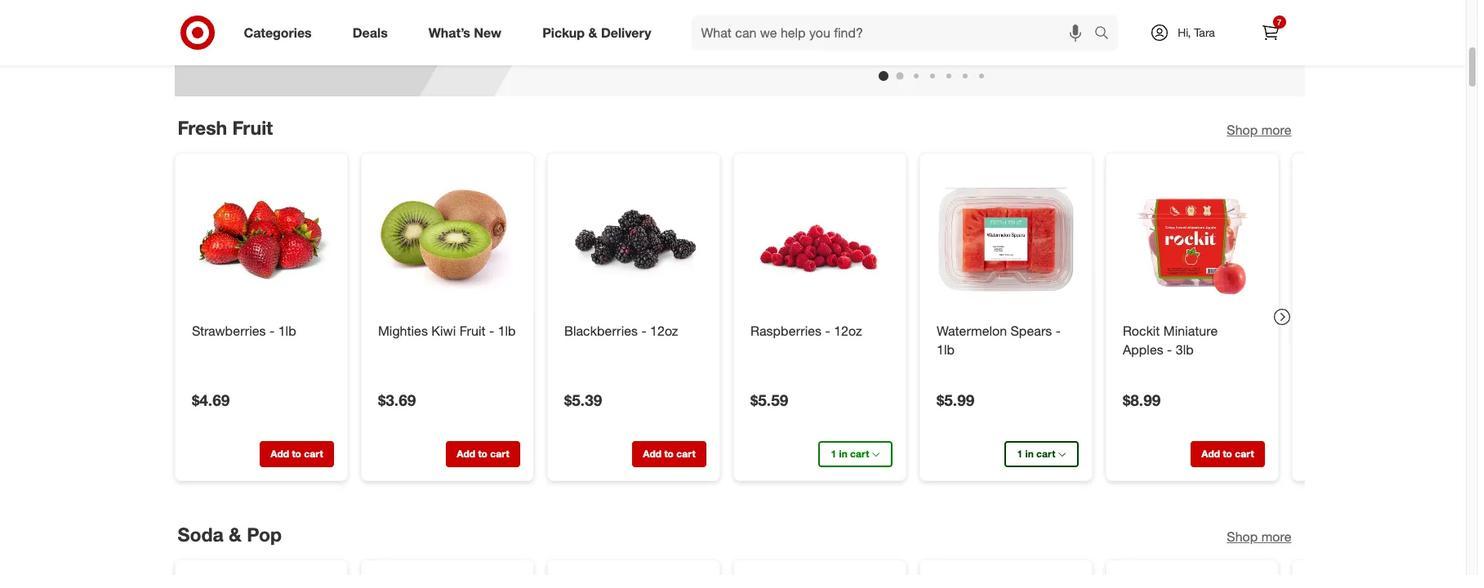 Task type: vqa. For each thing, say whether or not it's contained in the screenshot.
"target brands" link
no



Task type: describe. For each thing, give the bounding box(es) containing it.
tara
[[1195, 25, 1215, 39]]

to for $5.39
[[664, 447, 673, 459]]

fresh fruit
[[178, 116, 273, 139]]

pickup & delivery link
[[529, 15, 672, 51]]

blackberries - 12oz
[[564, 322, 678, 339]]

1 in cart for raspberries - 12oz element
[[831, 447, 869, 459]]

$3.69
[[378, 390, 416, 409]]

new
[[474, 24, 502, 41]]

shop for soda & pop
[[1227, 529, 1258, 545]]

1 for $5.59
[[831, 447, 836, 459]]

fresh
[[178, 116, 227, 139]]

delivery
[[601, 24, 652, 41]]

search button
[[1087, 15, 1126, 54]]

- inside raspberries - 12oz link
[[825, 322, 830, 339]]

raspberries
[[750, 322, 821, 339]]

shop more button for soda & pop
[[1227, 528, 1292, 547]]

add for $5.39
[[643, 447, 661, 459]]

mighties
[[378, 322, 428, 339]]

pickup & delivery
[[543, 24, 652, 41]]

add to cart for $3.69
[[456, 447, 509, 459]]

strawberries
[[192, 322, 266, 339]]

categories link
[[230, 15, 332, 51]]

to for $8.99
[[1223, 447, 1232, 459]]

$5.59
[[750, 390, 788, 409]]

What can we help you find? suggestions appear below search field
[[692, 15, 1098, 51]]

- inside strawberries - 1lb link
[[269, 322, 274, 339]]

1 horizontal spatial 1lb
[[498, 322, 516, 339]]

0 horizontal spatial 1lb
[[278, 322, 296, 339]]

12oz for $5.39
[[650, 322, 678, 339]]

in for $5.99
[[1025, 447, 1034, 459]]

rockit miniature apples - 3lb link
[[1123, 322, 1262, 359]]

add to cart for $5.39
[[643, 447, 695, 459]]

add to cart button for $5.39
[[632, 441, 706, 467]]

hi,
[[1178, 25, 1191, 39]]

0 horizontal spatial fruit
[[232, 116, 273, 139]]

shop more button for fresh fruit
[[1227, 121, 1292, 139]]

add to cart button for $8.99
[[1191, 441, 1265, 467]]

- inside rockit miniature apples - 3lb
[[1167, 341, 1172, 357]]

pop
[[247, 523, 282, 546]]

soda & pop
[[178, 523, 282, 546]]

- inside watermelon spears - 1lb
[[1056, 322, 1061, 339]]

rockit miniature apples - 3lb
[[1123, 322, 1218, 357]]

shop for fresh fruit
[[1227, 122, 1258, 138]]

what's new link
[[415, 15, 522, 51]]

to for $4.69
[[292, 447, 301, 459]]

kiwi
[[431, 322, 456, 339]]

1 in cart for $5.99
[[1017, 447, 1055, 459]]

watermelon spears - 1lb
[[937, 322, 1061, 357]]

add for $3.69
[[456, 447, 475, 459]]

categories
[[244, 24, 312, 41]]

in for $5.59
[[839, 447, 847, 459]]

more for fresh fruit
[[1262, 122, 1292, 138]]



Task type: locate. For each thing, give the bounding box(es) containing it.
raspberries - 12oz link
[[750, 322, 889, 340]]

0 vertical spatial more
[[1262, 122, 1292, 138]]

0 vertical spatial shop more button
[[1227, 121, 1292, 139]]

1
[[831, 447, 836, 459], [1017, 447, 1023, 459]]

1 shop more from the top
[[1227, 122, 1292, 138]]

hi, tara
[[1178, 25, 1215, 39]]

7
[[1277, 17, 1282, 27]]

12oz right the blackberries
[[650, 322, 678, 339]]

shop more button
[[1227, 121, 1292, 139], [1227, 528, 1292, 547]]

fruit right kiwi
[[459, 322, 485, 339]]

- right the strawberries
[[269, 322, 274, 339]]

2 12oz from the left
[[834, 322, 862, 339]]

2 1 in cart from the left
[[1017, 447, 1055, 459]]

1lb right kiwi
[[498, 322, 516, 339]]

strawberries - 1lb
[[192, 322, 296, 339]]

1 vertical spatial &
[[229, 523, 242, 546]]

- right kiwi
[[489, 322, 494, 339]]

- right spears
[[1056, 322, 1061, 339]]

add to cart for $8.99
[[1202, 447, 1254, 459]]

- right raspberries
[[825, 322, 830, 339]]

1 horizontal spatial 1 in cart
[[1017, 447, 1055, 459]]

& for pickup
[[589, 24, 598, 41]]

apples
[[1123, 341, 1163, 357]]

1 1 in cart from the left
[[831, 447, 869, 459]]

1 vertical spatial shop more button
[[1227, 528, 1292, 547]]

miniature
[[1164, 322, 1218, 339]]

shop more
[[1227, 122, 1292, 138], [1227, 529, 1292, 545]]

1 shop more button from the top
[[1227, 121, 1292, 139]]

watermelon
[[937, 322, 1007, 339]]

1 horizontal spatial 1
[[1017, 447, 1023, 459]]

rockit
[[1123, 322, 1160, 339]]

1 shop from the top
[[1227, 122, 1258, 138]]

0 horizontal spatial 1 in cart
[[831, 447, 869, 459]]

raspberries - 12oz image
[[747, 166, 892, 312], [747, 166, 892, 312]]

rockit miniature apples - 3lb image
[[1120, 166, 1265, 312], [1120, 166, 1265, 312]]

1 for $5.99
[[1017, 447, 1023, 459]]

shop
[[1227, 122, 1258, 138], [1227, 529, 1258, 545]]

cart
[[1025, 4, 1044, 16], [304, 447, 323, 459], [490, 447, 509, 459], [676, 447, 695, 459], [850, 447, 869, 459], [1036, 447, 1055, 459], [1235, 447, 1254, 459]]

12oz right raspberries
[[834, 322, 862, 339]]

0 horizontal spatial 1
[[831, 447, 836, 459]]

mighties kiwi fruit - 1lb link
[[378, 322, 517, 340]]

add to cart button
[[958, 0, 1077, 24], [259, 441, 334, 467], [446, 441, 520, 467], [632, 441, 706, 467], [1191, 441, 1265, 467]]

add to cart for $4.69
[[270, 447, 323, 459]]

2 shop more button from the top
[[1227, 528, 1292, 547]]

2 in from the left
[[1025, 447, 1034, 459]]

add to cart button for $4.69
[[259, 441, 334, 467]]

1 horizontal spatial fruit
[[459, 322, 485, 339]]

lacroix sparkling water black razzberry - 8pk/12 fl oz cans image
[[762, 0, 925, 42], [762, 0, 925, 42]]

to for $3.69
[[478, 447, 487, 459]]

1lb down watermelon
[[937, 341, 954, 357]]

12oz for $5.59
[[834, 322, 862, 339]]

1 vertical spatial shop more
[[1227, 529, 1292, 545]]

more
[[1262, 122, 1292, 138], [1262, 529, 1292, 545]]

add
[[991, 4, 1010, 16], [270, 447, 289, 459], [456, 447, 475, 459], [643, 447, 661, 459], [1202, 447, 1220, 459]]

add for $4.69
[[270, 447, 289, 459]]

1 horizontal spatial 12oz
[[834, 322, 862, 339]]

blackberries - 12oz image
[[561, 166, 706, 312], [561, 166, 706, 312]]

strawberries - 1lb link
[[192, 322, 330, 340]]

fruit
[[232, 116, 273, 139], [459, 322, 485, 339]]

1 in cart
[[831, 447, 869, 459], [1017, 447, 1055, 459]]

3lb
[[1176, 341, 1194, 357]]

2 1 from the left
[[1017, 447, 1023, 459]]

1 1 from the left
[[831, 447, 836, 459]]

watermelon spears - 1lb link
[[937, 322, 1075, 359]]

- inside mighties kiwi fruit - 1lb link
[[489, 322, 494, 339]]

1 in cart for watermelon spears - 1lb element
[[1017, 447, 1055, 459]]

& left pop
[[229, 523, 242, 546]]

what's
[[429, 24, 470, 41]]

mighties kiwi fruit - 1lb image
[[375, 166, 520, 312], [375, 166, 520, 312]]

& right the pickup
[[589, 24, 598, 41]]

1 in from the left
[[839, 447, 847, 459]]

1 12oz from the left
[[650, 322, 678, 339]]

2 shop more from the top
[[1227, 529, 1292, 545]]

add to cart button for $3.69
[[446, 441, 520, 467]]

12oz
[[650, 322, 678, 339], [834, 322, 862, 339]]

shop more for fresh fruit
[[1227, 122, 1292, 138]]

1 in cart for $5.59
[[831, 447, 869, 459]]

1lb right the strawberries
[[278, 322, 296, 339]]

1 vertical spatial fruit
[[459, 322, 485, 339]]

0 vertical spatial fruit
[[232, 116, 273, 139]]

to
[[1013, 4, 1022, 16], [292, 447, 301, 459], [478, 447, 487, 459], [664, 447, 673, 459], [1223, 447, 1232, 459]]

deals
[[353, 24, 388, 41]]

strawberries - 1lb image
[[188, 166, 334, 312], [188, 166, 334, 312]]

shop more for soda & pop
[[1227, 529, 1292, 545]]

more for soda & pop
[[1262, 529, 1292, 545]]

0 horizontal spatial in
[[839, 447, 847, 459]]

raspberries - 12oz
[[750, 322, 862, 339]]

&
[[589, 24, 598, 41], [229, 523, 242, 546]]

1 horizontal spatial &
[[589, 24, 598, 41]]

1 more from the top
[[1262, 122, 1292, 138]]

- inside 'blackberries - 12oz' link
[[641, 322, 646, 339]]

add to cart
[[991, 4, 1044, 16], [270, 447, 323, 459], [456, 447, 509, 459], [643, 447, 695, 459], [1202, 447, 1254, 459]]

add for $8.99
[[1202, 447, 1220, 459]]

pickup
[[543, 24, 585, 41]]

what's new
[[429, 24, 502, 41]]

0 vertical spatial shop
[[1227, 122, 1258, 138]]

blackberries - 12oz link
[[564, 322, 703, 340]]

1lb
[[278, 322, 296, 339], [498, 322, 516, 339], [937, 341, 954, 357]]

fruit right the fresh
[[232, 116, 273, 139]]

$5.99
[[937, 390, 974, 409]]

1 vertical spatial shop
[[1227, 529, 1258, 545]]

2 more from the top
[[1262, 529, 1292, 545]]

0 horizontal spatial &
[[229, 523, 242, 546]]

2 shop from the top
[[1227, 529, 1258, 545]]

$5.39
[[564, 390, 602, 409]]

watermelon spears - 1lb image
[[933, 166, 1079, 312], [933, 166, 1079, 312]]

0 vertical spatial shop more
[[1227, 122, 1292, 138]]

1 horizontal spatial in
[[1025, 447, 1034, 459]]

- left 3lb
[[1167, 341, 1172, 357]]

- right the blackberries
[[641, 322, 646, 339]]

$4.69
[[192, 390, 229, 409]]

search
[[1087, 26, 1126, 42]]

7 link
[[1253, 15, 1289, 51]]

0 horizontal spatial 12oz
[[650, 322, 678, 339]]

deals link
[[339, 15, 408, 51]]

0 vertical spatial &
[[589, 24, 598, 41]]

mighties kiwi fruit - 1lb
[[378, 322, 516, 339]]

spears
[[1011, 322, 1052, 339]]

soda
[[178, 523, 224, 546]]

2 horizontal spatial 1lb
[[937, 341, 954, 357]]

$8.99
[[1123, 390, 1161, 409]]

blackberries
[[564, 322, 638, 339]]

& for soda
[[229, 523, 242, 546]]

in
[[839, 447, 847, 459], [1025, 447, 1034, 459]]

1 vertical spatial more
[[1262, 529, 1292, 545]]

-
[[269, 322, 274, 339], [489, 322, 494, 339], [641, 322, 646, 339], [825, 322, 830, 339], [1056, 322, 1061, 339], [1167, 341, 1172, 357]]

1lb inside watermelon spears - 1lb
[[937, 341, 954, 357]]



